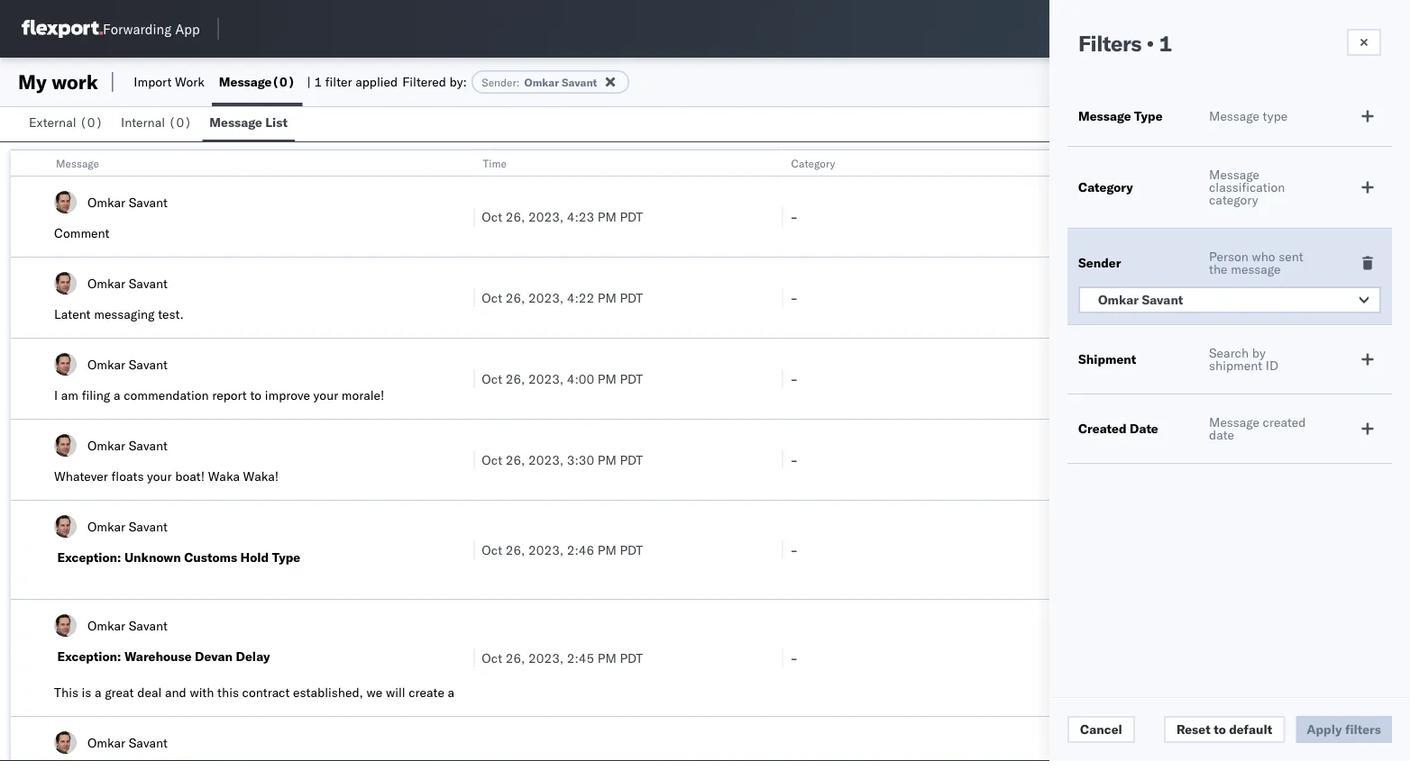 Task type: vqa. For each thing, say whether or not it's contained in the screenshot.
fifth the 2023, from the top
yes



Task type: describe. For each thing, give the bounding box(es) containing it.
filing
[[82, 388, 110, 404]]

oct for oct 26, 2023, 2:45 pm pdt
[[482, 651, 502, 666]]

1 horizontal spatial type
[[1134, 108, 1163, 124]]

savant right ':'
[[562, 75, 597, 89]]

related work item/shipment
[[1100, 156, 1240, 170]]

2023, for 3:30
[[528, 452, 564, 468]]

internal (0)
[[121, 115, 192, 130]]

message for message type
[[1078, 108, 1131, 124]]

reset
[[1177, 722, 1211, 738]]

omkar savant for oct 26, 2023, 4:23 pm pdt
[[87, 194, 168, 210]]

created
[[1078, 421, 1127, 437]]

| 1 filter applied filtered by:
[[307, 74, 467, 90]]

message
[[1231, 261, 1281, 277]]

oct 26, 2023, 4:22 pm pdt
[[482, 290, 643, 306]]

savant for oct 26, 2023, 3:30 pm pdt
[[129, 438, 168, 454]]

- for oct 26, 2023, 4:22 pm pdt
[[790, 290, 798, 306]]

resize handle column header for message
[[452, 151, 474, 762]]

pdt for oct 26, 2023, 2:46 pm pdt
[[620, 542, 643, 558]]

resize handle column header for related work item/shipment
[[1378, 151, 1399, 762]]

my work
[[18, 69, 98, 94]]

2023, for 4:00
[[528, 371, 564, 387]]

sender : omkar savant
[[482, 75, 597, 89]]

message type
[[1078, 108, 1163, 124]]

waka!
[[243, 469, 279, 485]]

warehouse
[[124, 649, 192, 665]]

my
[[18, 69, 47, 94]]

internal (0) button
[[114, 106, 202, 142]]

date
[[1209, 427, 1235, 443]]

savant for oct 26, 2023, 4:00 pm pdt
[[129, 357, 168, 372]]

savant up '1854269' at the right
[[1142, 292, 1183, 308]]

we
[[367, 685, 383, 701]]

message (0)
[[219, 74, 295, 90]]

pdt for oct 26, 2023, 4:23 pm pdt
[[620, 209, 643, 225]]

work for related
[[1140, 156, 1164, 170]]

savant for oct 26, 2023, 4:23 pm pdt
[[129, 194, 168, 210]]

- for oct 26, 2023, 2:46 pm pdt
[[790, 542, 798, 558]]

flex- 1366815
[[1099, 452, 1192, 468]]

default
[[1229, 722, 1273, 738]]

great
[[105, 685, 134, 701]]

floats
[[111, 469, 144, 485]]

oct 26, 2023, 3:30 pm pdt
[[482, 452, 643, 468]]

omkar savant for oct 26, 2023, 4:22 pm pdt
[[87, 275, 168, 291]]

the
[[1209, 261, 1228, 277]]

internal
[[121, 115, 165, 130]]

this
[[54, 685, 78, 701]]

lucrative
[[54, 703, 103, 719]]

import
[[134, 74, 172, 90]]

flex- for oct 26, 2023, 4:00 pm pdt
[[1099, 371, 1137, 387]]

waka
[[208, 469, 240, 485]]

pdt for oct 26, 2023, 3:30 pm pdt
[[620, 452, 643, 468]]

message for message classification category
[[1209, 167, 1260, 183]]

sender for sender
[[1078, 255, 1121, 271]]

cancel button
[[1068, 717, 1135, 744]]

delay
[[236, 649, 270, 665]]

4:00
[[567, 371, 594, 387]]

message for message
[[56, 156, 99, 170]]

1 vertical spatial omkar savant button
[[11, 718, 1399, 762]]

shipment
[[1078, 352, 1136, 367]]

2023, for 2:46
[[528, 542, 564, 558]]

person
[[1209, 249, 1249, 265]]

omkar for oct 26, 2023, 4:22 pm pdt
[[87, 275, 125, 291]]

classification
[[1209, 179, 1285, 195]]

reset to default
[[1177, 722, 1273, 738]]

hold
[[240, 550, 269, 566]]

this
[[217, 685, 239, 701]]

1366815
[[1137, 452, 1192, 468]]

pdt for oct 26, 2023, 4:00 pm pdt
[[620, 371, 643, 387]]

pdt for oct 26, 2023, 2:45 pm pdt
[[620, 651, 643, 666]]

contract
[[242, 685, 290, 701]]

savant for oct 26, 2023, 2:45 pm pdt
[[129, 618, 168, 634]]

boat!
[[175, 469, 205, 485]]

whatever floats your boat! waka waka!
[[54, 469, 279, 485]]

filter
[[325, 74, 352, 90]]

category
[[1209, 192, 1258, 208]]

1 vertical spatial 1
[[314, 74, 322, 90]]

message for message list
[[210, 115, 262, 130]]

deal
[[137, 685, 162, 701]]

list
[[265, 115, 288, 130]]

oct for oct 26, 2023, 4:23 pm pdt
[[482, 209, 502, 225]]

test.
[[158, 307, 184, 322]]

by
[[1252, 345, 1266, 361]]

pm for 2:46
[[598, 542, 617, 558]]

message type
[[1209, 108, 1288, 124]]

omkar for oct 26, 2023, 2:45 pm pdt
[[87, 618, 125, 634]]

oct for oct 26, 2023, 3:30 pm pdt
[[482, 452, 502, 468]]

will
[[386, 685, 405, 701]]

type
[[1263, 108, 1288, 124]]

latent messaging test.
[[54, 307, 184, 322]]

:
[[517, 75, 520, 89]]

omkar for oct 26, 2023, 4:00 pm pdt
[[87, 357, 125, 372]]

customs
[[184, 550, 237, 566]]

0 horizontal spatial a
[[95, 685, 101, 701]]

omkar savant for oct 26, 2023, 4:00 pm pdt
[[87, 357, 168, 372]]

|
[[307, 74, 311, 90]]

work
[[175, 74, 205, 90]]

id
[[1266, 358, 1279, 374]]

commendation
[[124, 388, 209, 404]]

- for oct 26, 2023, 4:00 pm pdt
[[790, 371, 798, 387]]

created
[[1263, 415, 1306, 431]]

and
[[165, 685, 186, 701]]

savant down partnership.
[[129, 735, 168, 751]]

message classification category
[[1209, 167, 1285, 208]]

import work
[[134, 74, 205, 90]]

external (0)
[[29, 115, 103, 130]]

1 vertical spatial type
[[272, 550, 300, 566]]

who
[[1252, 249, 1276, 265]]

oct 26, 2023, 2:46 pm pdt
[[482, 542, 643, 558]]

flex- 458574 for oct 26, 2023, 4:23 pm pdt
[[1099, 209, 1184, 225]]

omkar down "lucrative"
[[87, 735, 125, 751]]

latent
[[54, 307, 91, 322]]

2:45
[[567, 651, 594, 666]]

omkar for oct 26, 2023, 4:23 pm pdt
[[87, 194, 125, 210]]

26, for oct 26, 2023, 4:23 pm pdt
[[506, 209, 525, 225]]

exception: unknown customs hold type
[[57, 550, 300, 566]]



Task type: locate. For each thing, give the bounding box(es) containing it.
omkar for oct 26, 2023, 3:30 pm pdt
[[87, 438, 125, 454]]

4 - from the top
[[790, 452, 798, 468]]

0 vertical spatial category
[[791, 156, 835, 170]]

1 vertical spatial flex- 458574
[[1099, 290, 1184, 306]]

flex- for oct 26, 2023, 3:30 pm pdt
[[1099, 452, 1137, 468]]

5 2023, from the top
[[528, 542, 564, 558]]

0 vertical spatial omkar savant button
[[1078, 287, 1381, 314]]

26, for oct 26, 2023, 4:22 pm pdt
[[506, 290, 525, 306]]

flexport. image
[[22, 20, 103, 38]]

6 2023, from the top
[[528, 651, 564, 666]]

0 vertical spatial 458574
[[1137, 209, 1184, 225]]

26, for oct 26, 2023, 3:30 pm pdt
[[506, 452, 525, 468]]

flex- down the created date
[[1099, 452, 1137, 468]]

a
[[114, 388, 120, 404], [95, 685, 101, 701], [448, 685, 455, 701]]

3 flex- from the top
[[1099, 371, 1137, 387]]

pm right 4:22 on the left top of the page
[[598, 290, 617, 306]]

oct for oct 26, 2023, 2:46 pm pdt
[[482, 542, 502, 558]]

is
[[82, 685, 91, 701]]

1 horizontal spatial sender
[[1078, 255, 1121, 271]]

5 - from the top
[[790, 542, 798, 558]]

omkar right ':'
[[524, 75, 559, 89]]

message down external (0) button
[[56, 156, 99, 170]]

4 pm from the top
[[598, 452, 617, 468]]

1 horizontal spatial to
[[1214, 722, 1226, 738]]

cancel
[[1080, 722, 1122, 738]]

0 horizontal spatial type
[[272, 550, 300, 566]]

3 26, from the top
[[506, 371, 525, 387]]

3 resize handle column header from the left
[[1069, 151, 1091, 762]]

message left list
[[210, 115, 262, 130]]

4 26, from the top
[[506, 452, 525, 468]]

0 vertical spatial flex- 458574
[[1099, 209, 1184, 225]]

1 flex- from the top
[[1099, 209, 1137, 225]]

5 pm from the top
[[598, 542, 617, 558]]

1 horizontal spatial your
[[313, 388, 338, 404]]

4 2023, from the top
[[528, 452, 564, 468]]

unknown
[[124, 550, 181, 566]]

2 2023, from the top
[[528, 290, 564, 306]]

exception: for exception: unknown customs hold type
[[57, 550, 121, 566]]

message left the created on the bottom of the page
[[1209, 415, 1260, 431]]

2023, left 4:23
[[528, 209, 564, 225]]

to right report
[[250, 388, 262, 404]]

2 458574 from the top
[[1137, 290, 1184, 306]]

work up external (0)
[[52, 69, 98, 94]]

omkar savant up messaging
[[87, 275, 168, 291]]

6 26, from the top
[[506, 651, 525, 666]]

pm
[[598, 209, 617, 225], [598, 290, 617, 306], [598, 371, 617, 387], [598, 452, 617, 468], [598, 542, 617, 558], [598, 651, 617, 666]]

import work button
[[127, 58, 212, 106]]

458574 for oct 26, 2023, 4:23 pm pdt
[[1137, 209, 1184, 225]]

exception: left "unknown"
[[57, 550, 121, 566]]

pm right 3:30
[[598, 452, 617, 468]]

1 vertical spatial 458574
[[1137, 290, 1184, 306]]

3 oct from the top
[[482, 371, 502, 387]]

pm right 4:00 on the left of page
[[598, 371, 617, 387]]

pdt right 3:30
[[620, 452, 643, 468]]

to inside button
[[1214, 722, 1226, 738]]

(0) left | on the left top of the page
[[272, 74, 295, 90]]

2 26, from the top
[[506, 290, 525, 306]]

1 horizontal spatial a
[[114, 388, 120, 404]]

person who sent the message
[[1209, 249, 1304, 277]]

(0) inside external (0) button
[[79, 115, 103, 130]]

0 horizontal spatial your
[[147, 469, 172, 485]]

message inside message classification category
[[1209, 167, 1260, 183]]

2023, left 2:46
[[528, 542, 564, 558]]

3:30
[[567, 452, 594, 468]]

2023, left 4:22 on the left top of the page
[[528, 290, 564, 306]]

flex- 458574 down related
[[1099, 209, 1184, 225]]

omkar savant up warehouse
[[87, 618, 168, 634]]

0 vertical spatial sender
[[482, 75, 517, 89]]

4 resize handle column header from the left
[[1378, 151, 1399, 762]]

2 flex- 458574 from the top
[[1099, 290, 1184, 306]]

omkar savant
[[87, 194, 168, 210], [87, 275, 168, 291], [1098, 292, 1183, 308], [87, 357, 168, 372], [87, 438, 168, 454], [87, 519, 168, 535], [87, 618, 168, 634], [87, 735, 168, 751]]

date
[[1130, 421, 1158, 437]]

1 resize handle column header from the left
[[452, 151, 474, 762]]

1 vertical spatial your
[[147, 469, 172, 485]]

pm right 2:45
[[598, 651, 617, 666]]

6 oct from the top
[[482, 651, 502, 666]]

26, for oct 26, 2023, 2:46 pm pdt
[[506, 542, 525, 558]]

filtered
[[402, 74, 446, 90]]

oct left 4:22 on the left top of the page
[[482, 290, 502, 306]]

1 vertical spatial to
[[1214, 722, 1226, 738]]

message left type
[[1209, 108, 1260, 124]]

category
[[791, 156, 835, 170], [1078, 179, 1133, 195]]

5 oct from the top
[[482, 542, 502, 558]]

1 horizontal spatial (0)
[[168, 115, 192, 130]]

- for oct 26, 2023, 2:45 pm pdt
[[790, 651, 798, 666]]

omkar savant for oct 26, 2023, 2:46 pm pdt
[[87, 519, 168, 535]]

oct
[[482, 209, 502, 225], [482, 290, 502, 306], [482, 371, 502, 387], [482, 452, 502, 468], [482, 542, 502, 558], [482, 651, 502, 666]]

a right is
[[95, 685, 101, 701]]

oct left 2:45
[[482, 651, 502, 666]]

message
[[219, 74, 272, 90], [1078, 108, 1131, 124], [1209, 108, 1260, 124], [210, 115, 262, 130], [56, 156, 99, 170], [1209, 167, 1260, 183], [1209, 415, 1260, 431]]

1 26, from the top
[[506, 209, 525, 225]]

pdt for oct 26, 2023, 4:22 pm pdt
[[620, 290, 643, 306]]

oct 26, 2023, 4:23 pm pdt
[[482, 209, 643, 225]]

omkar
[[524, 75, 559, 89], [87, 194, 125, 210], [87, 275, 125, 291], [1098, 292, 1139, 308], [87, 357, 125, 372], [87, 438, 125, 454], [87, 519, 125, 535], [87, 618, 125, 634], [87, 735, 125, 751]]

applied
[[355, 74, 398, 90]]

sender
[[482, 75, 517, 89], [1078, 255, 1121, 271]]

flex- down shipment
[[1099, 371, 1137, 387]]

(0) for internal (0)
[[168, 115, 192, 130]]

1 exception: from the top
[[57, 550, 121, 566]]

oct for oct 26, 2023, 4:22 pm pdt
[[482, 290, 502, 306]]

2 - from the top
[[790, 290, 798, 306]]

search
[[1209, 345, 1249, 361]]

0 horizontal spatial (0)
[[79, 115, 103, 130]]

item/shipment
[[1167, 156, 1240, 170]]

whatever
[[54, 469, 108, 485]]

flex- down related
[[1099, 209, 1137, 225]]

your left boat!
[[147, 469, 172, 485]]

- for oct 26, 2023, 4:23 pm pdt
[[790, 209, 798, 225]]

0 vertical spatial 1
[[1159, 30, 1172, 57]]

omkar up latent messaging test.
[[87, 275, 125, 291]]

message inside button
[[210, 115, 262, 130]]

omkar for oct 26, 2023, 2:46 pm pdt
[[87, 519, 125, 535]]

pdt right 4:00 on the left of page
[[620, 371, 643, 387]]

exception: warehouse devan delay
[[57, 649, 270, 665]]

pm right 4:23
[[598, 209, 617, 225]]

5 26, from the top
[[506, 542, 525, 558]]

2023, left 4:00 on the left of page
[[528, 371, 564, 387]]

omkar savant up "unknown"
[[87, 519, 168, 535]]

2023, left 2:45
[[528, 651, 564, 666]]

2:46
[[567, 542, 594, 558]]

1 flex- 458574 from the top
[[1099, 209, 1184, 225]]

458574 for oct 26, 2023, 4:22 pm pdt
[[1137, 290, 1184, 306]]

type up related work item/shipment
[[1134, 108, 1163, 124]]

oct 26, 2023, 2:45 pm pdt
[[482, 651, 643, 666]]

26, left 4:22 on the left top of the page
[[506, 290, 525, 306]]

1 vertical spatial sender
[[1078, 255, 1121, 271]]

resize handle column header for time
[[761, 151, 782, 762]]

0 vertical spatial work
[[52, 69, 98, 94]]

2023, for 4:22
[[528, 290, 564, 306]]

2023,
[[528, 209, 564, 225], [528, 290, 564, 306], [528, 371, 564, 387], [528, 452, 564, 468], [528, 542, 564, 558], [528, 651, 564, 666]]

1 horizontal spatial category
[[1078, 179, 1133, 195]]

oct down time
[[482, 209, 502, 225]]

oct left 2:46
[[482, 542, 502, 558]]

5 pdt from the top
[[620, 542, 643, 558]]

pdt right 4:22 on the left top of the page
[[620, 290, 643, 306]]

flex- 458574 for oct 26, 2023, 4:22 pm pdt
[[1099, 290, 1184, 306]]

pdt right 2:46
[[620, 542, 643, 558]]

2 resize handle column header from the left
[[761, 151, 782, 762]]

message for message type
[[1209, 108, 1260, 124]]

(0) right internal
[[168, 115, 192, 130]]

savant up test.
[[129, 275, 168, 291]]

shipment
[[1209, 358, 1262, 374]]

morale!
[[342, 388, 385, 404]]

i
[[54, 388, 58, 404]]

your left 'morale!' at the left of the page
[[313, 388, 338, 404]]

filters
[[1078, 30, 1142, 57]]

pm for 3:30
[[598, 452, 617, 468]]

omkar savant down partnership.
[[87, 735, 168, 751]]

pm for 2:45
[[598, 651, 617, 666]]

oct left 4:00 on the left of page
[[482, 371, 502, 387]]

0 horizontal spatial 1
[[314, 74, 322, 90]]

omkar savant for oct 26, 2023, 3:30 pm pdt
[[87, 438, 168, 454]]

6 - from the top
[[790, 651, 798, 666]]

flex- for oct 26, 2023, 4:22 pm pdt
[[1099, 290, 1137, 306]]

1 2023, from the top
[[528, 209, 564, 225]]

1
[[1159, 30, 1172, 57], [314, 74, 322, 90]]

omkar savant up shipment
[[1098, 292, 1183, 308]]

0 vertical spatial to
[[250, 388, 262, 404]]

-
[[790, 209, 798, 225], [790, 290, 798, 306], [790, 371, 798, 387], [790, 452, 798, 468], [790, 542, 798, 558], [790, 651, 798, 666]]

savant up whatever floats your boat! waka waka!
[[129, 438, 168, 454]]

search by shipment id
[[1209, 345, 1279, 374]]

pm for 4:00
[[598, 371, 617, 387]]

3 pm from the top
[[598, 371, 617, 387]]

Search Shipments (/) text field
[[1065, 15, 1239, 42]]

0 horizontal spatial category
[[791, 156, 835, 170]]

4 pdt from the top
[[620, 452, 643, 468]]

1 oct from the top
[[482, 209, 502, 225]]

savant up "unknown"
[[129, 519, 168, 535]]

3 pdt from the top
[[620, 371, 643, 387]]

message list button
[[202, 106, 295, 142]]

2 oct from the top
[[482, 290, 502, 306]]

pm for 4:22
[[598, 290, 617, 306]]

2 pm from the top
[[598, 290, 617, 306]]

flex- 458574 up shipment
[[1099, 290, 1184, 306]]

work
[[52, 69, 98, 94], [1140, 156, 1164, 170]]

a right filing at the left bottom of the page
[[114, 388, 120, 404]]

i am filing a commendation report to improve your morale!
[[54, 388, 385, 404]]

458574
[[1137, 209, 1184, 225], [1137, 290, 1184, 306]]

1 horizontal spatial work
[[1140, 156, 1164, 170]]

omkar savant up floats
[[87, 438, 168, 454]]

omkar down floats
[[87, 519, 125, 535]]

4 flex- from the top
[[1099, 452, 1137, 468]]

omkar up filing at the left bottom of the page
[[87, 357, 125, 372]]

1854269
[[1137, 371, 1192, 387]]

resize handle column header for category
[[1069, 151, 1091, 762]]

oct left 3:30
[[482, 452, 502, 468]]

1 vertical spatial exception:
[[57, 649, 121, 665]]

savant down internal (0) button
[[129, 194, 168, 210]]

3 - from the top
[[790, 371, 798, 387]]

savant
[[562, 75, 597, 89], [129, 194, 168, 210], [129, 275, 168, 291], [1142, 292, 1183, 308], [129, 357, 168, 372], [129, 438, 168, 454], [129, 519, 168, 535], [129, 618, 168, 634], [129, 735, 168, 751]]

messaging
[[94, 307, 155, 322]]

resize handle column header
[[452, 151, 474, 762], [761, 151, 782, 762], [1069, 151, 1091, 762], [1378, 151, 1399, 762]]

pm right 2:46
[[598, 542, 617, 558]]

1 - from the top
[[790, 209, 798, 225]]

exception: up is
[[57, 649, 121, 665]]

savant up warehouse
[[129, 618, 168, 634]]

external (0) button
[[22, 106, 114, 142]]

a right the create
[[448, 685, 455, 701]]

3 2023, from the top
[[528, 371, 564, 387]]

26, left 4:00 on the left of page
[[506, 371, 525, 387]]

filters • 1
[[1078, 30, 1172, 57]]

•
[[1147, 30, 1154, 57]]

26, down time
[[506, 209, 525, 225]]

omkar savant for oct 26, 2023, 2:45 pm pdt
[[87, 618, 168, 634]]

app
[[175, 20, 200, 37]]

savant up commendation
[[129, 357, 168, 372]]

26, for oct 26, 2023, 4:00 pm pdt
[[506, 371, 525, 387]]

forwarding app
[[103, 20, 200, 37]]

flex- for oct 26, 2023, 4:23 pm pdt
[[1099, 209, 1137, 225]]

2 flex- from the top
[[1099, 290, 1137, 306]]

0 vertical spatial your
[[313, 388, 338, 404]]

related
[[1100, 156, 1137, 170]]

6 pm from the top
[[598, 651, 617, 666]]

1 vertical spatial category
[[1078, 179, 1133, 195]]

0 vertical spatial type
[[1134, 108, 1163, 124]]

message for message (0)
[[219, 74, 272, 90]]

1 right | on the left top of the page
[[314, 74, 322, 90]]

omkar savant button
[[1078, 287, 1381, 314], [11, 718, 1399, 762]]

1 right •
[[1159, 30, 1172, 57]]

reset to default button
[[1164, 717, 1285, 744]]

forwarding app link
[[22, 20, 200, 38]]

pdt right 2:45
[[620, 651, 643, 666]]

comment
[[54, 225, 110, 241]]

(0) right external
[[79, 115, 103, 130]]

sender for sender : omkar savant
[[482, 75, 517, 89]]

established,
[[293, 685, 363, 701]]

(0) inside internal (0) button
[[168, 115, 192, 130]]

partnership.
[[106, 703, 177, 719]]

2 exception: from the top
[[57, 649, 121, 665]]

2 horizontal spatial a
[[448, 685, 455, 701]]

0 horizontal spatial work
[[52, 69, 98, 94]]

4:23
[[567, 209, 594, 225]]

2 pdt from the top
[[620, 290, 643, 306]]

work right related
[[1140, 156, 1164, 170]]

4:22
[[567, 290, 594, 306]]

improve
[[265, 388, 310, 404]]

26, for oct 26, 2023, 2:45 pm pdt
[[506, 651, 525, 666]]

flex- up shipment
[[1099, 290, 1137, 306]]

(0)
[[272, 74, 295, 90], [79, 115, 103, 130], [168, 115, 192, 130]]

time
[[483, 156, 507, 170]]

1 458574 from the top
[[1137, 209, 1184, 225]]

6 pdt from the top
[[620, 651, 643, 666]]

flex- 1854269
[[1099, 371, 1192, 387]]

forwarding
[[103, 20, 172, 37]]

savant for oct 26, 2023, 4:22 pm pdt
[[129, 275, 168, 291]]

omkar up warehouse
[[87, 618, 125, 634]]

0 horizontal spatial sender
[[482, 75, 517, 89]]

message up category
[[1209, 167, 1260, 183]]

message created date
[[1209, 415, 1306, 443]]

pm for 4:23
[[598, 209, 617, 225]]

work for my
[[52, 69, 98, 94]]

exception: for exception: warehouse devan delay
[[57, 649, 121, 665]]

external
[[29, 115, 76, 130]]

devan
[[195, 649, 233, 665]]

2 horizontal spatial (0)
[[272, 74, 295, 90]]

omkar savant up filing at the left bottom of the page
[[87, 357, 168, 372]]

flex-
[[1099, 209, 1137, 225], [1099, 290, 1137, 306], [1099, 371, 1137, 387], [1099, 452, 1137, 468]]

with
[[190, 685, 214, 701]]

type right the hold
[[272, 550, 300, 566]]

26, left 3:30
[[506, 452, 525, 468]]

oct 26, 2023, 4:00 pm pdt
[[482, 371, 643, 387]]

1 vertical spatial work
[[1140, 156, 1164, 170]]

savant for oct 26, 2023, 2:46 pm pdt
[[129, 519, 168, 535]]

omkar up shipment
[[1098, 292, 1139, 308]]

26, left 2:45
[[506, 651, 525, 666]]

message inside message created date
[[1209, 415, 1260, 431]]

omkar up comment
[[87, 194, 125, 210]]

message for message created date
[[1209, 415, 1260, 431]]

to right reset
[[1214, 722, 1226, 738]]

- for oct 26, 2023, 3:30 pm pdt
[[790, 452, 798, 468]]

(0) for external (0)
[[79, 115, 103, 130]]

2023, for 2:45
[[528, 651, 564, 666]]

pdt right 4:23
[[620, 209, 643, 225]]

create
[[409, 685, 444, 701]]

458574 up '1854269' at the right
[[1137, 290, 1184, 306]]

oct for oct 26, 2023, 4:00 pm pdt
[[482, 371, 502, 387]]

458574 down related work item/shipment
[[1137, 209, 1184, 225]]

2023, left 3:30
[[528, 452, 564, 468]]

created date
[[1078, 421, 1158, 437]]

0 vertical spatial exception:
[[57, 550, 121, 566]]

1 pdt from the top
[[620, 209, 643, 225]]

message up related
[[1078, 108, 1131, 124]]

26, left 2:46
[[506, 542, 525, 558]]

omkar savant up comment
[[87, 194, 168, 210]]

1 pm from the top
[[598, 209, 617, 225]]

message list
[[210, 115, 288, 130]]

4 oct from the top
[[482, 452, 502, 468]]

omkar up floats
[[87, 438, 125, 454]]

2023, for 4:23
[[528, 209, 564, 225]]

1 horizontal spatial 1
[[1159, 30, 1172, 57]]

message up message list
[[219, 74, 272, 90]]

(0) for message (0)
[[272, 74, 295, 90]]

0 horizontal spatial to
[[250, 388, 262, 404]]



